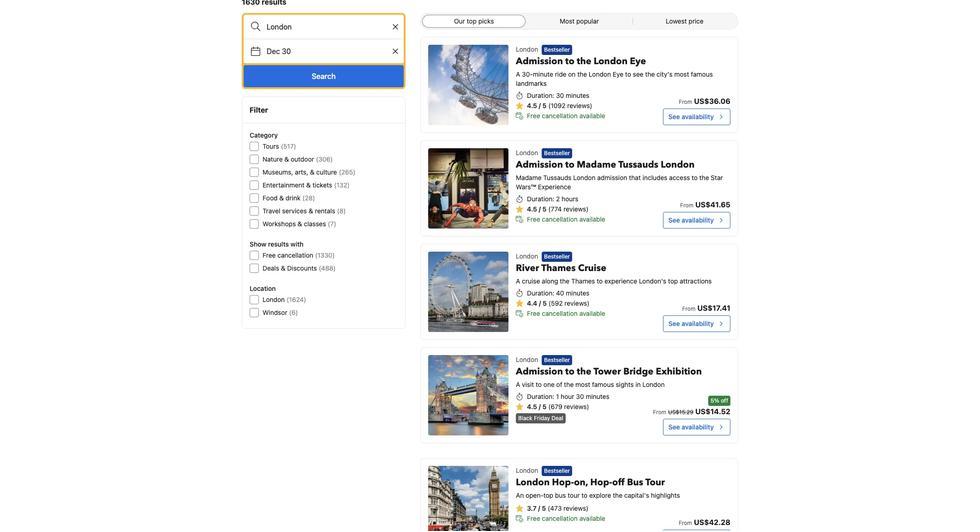 Task type: locate. For each thing, give the bounding box(es) containing it.
4 bestseller from the top
[[545, 357, 570, 364]]

food & drink (28)
[[263, 194, 315, 202]]

the inside "river thames cruise a cruise along the thames to experience london's top attractions"
[[560, 277, 570, 285]]

3 4.5 from the top
[[527, 403, 538, 411]]

thames up 'along'
[[542, 262, 576, 274]]

museums, arts, & culture (265)
[[263, 168, 356, 176]]

duration: for admission to the tower bridge exhibition
[[527, 393, 555, 401]]

3 admission from the top
[[516, 365, 563, 378]]

bestseller for admission to the london eye
[[545, 46, 570, 53]]

2 horizontal spatial top
[[669, 277, 679, 285]]

admission up "wars™"
[[516, 159, 563, 171]]

& for tickets
[[306, 181, 311, 189]]

0 horizontal spatial top
[[467, 17, 477, 25]]

bestseller up ride
[[545, 46, 570, 53]]

to inside "river thames cruise a cruise along the thames to experience london's top attractions"
[[597, 277, 603, 285]]

1 see from the top
[[669, 113, 681, 121]]

30 right the hour
[[577, 393, 584, 401]]

admission up one in the bottom right of the page
[[516, 365, 563, 378]]

from left us$17.41
[[683, 305, 696, 312]]

(6)
[[289, 308, 298, 316]]

see
[[669, 113, 681, 121], [669, 216, 681, 224], [669, 320, 681, 327], [669, 423, 681, 431]]

0 vertical spatial madame
[[577, 159, 617, 171]]

& down (517)
[[285, 155, 289, 163]]

2 see availability from the top
[[669, 216, 714, 224]]

bestseller up bus
[[545, 467, 570, 474]]

1 horizontal spatial most
[[675, 70, 690, 78]]

bestseller up of
[[545, 357, 570, 364]]

2 a from the top
[[516, 277, 521, 285]]

admission up 'minute'
[[516, 55, 563, 68]]

30 for dec
[[282, 47, 291, 55]]

admission
[[516, 55, 563, 68], [516, 159, 563, 171], [516, 365, 563, 378]]

the left the tower
[[577, 365, 592, 378]]

entertainment
[[263, 181, 305, 189]]

availability down from us$41.65
[[682, 216, 714, 224]]

5 for river thames cruise
[[543, 299, 547, 307]]

availability down from us$17.41
[[682, 320, 714, 327]]

2 admission from the top
[[516, 159, 563, 171]]

cancellation for admission to madame tussauds london
[[542, 215, 578, 223]]

see availability down from us$41.65
[[669, 216, 714, 224]]

nature & outdoor (306)
[[263, 155, 333, 163]]

(8)
[[337, 207, 346, 215]]

available down the 4.4 / 5 (592 reviews)
[[580, 310, 606, 317]]

from inside from us$42.28
[[679, 520, 693, 526]]

location
[[250, 284, 276, 292]]

/ left (774
[[539, 205, 541, 213]]

to down cruise
[[597, 277, 603, 285]]

1 vertical spatial madame
[[516, 174, 542, 182]]

1 horizontal spatial tussauds
[[619, 159, 659, 171]]

/ up black friday deal
[[539, 403, 541, 411]]

& left drink
[[280, 194, 284, 202]]

cancellation for river thames cruise
[[542, 310, 578, 317]]

0 vertical spatial tussauds
[[619, 159, 659, 171]]

from inside from us$17.41
[[683, 305, 696, 312]]

thames
[[542, 262, 576, 274], [572, 277, 596, 285]]

1 vertical spatial 4.5
[[527, 205, 538, 213]]

3 see from the top
[[669, 320, 681, 327]]

0 vertical spatial admission
[[516, 55, 563, 68]]

free up "deals"
[[263, 251, 276, 259]]

0 horizontal spatial madame
[[516, 174, 542, 182]]

available for madame
[[580, 215, 606, 223]]

lowest
[[666, 17, 687, 25]]

available down 4.5 / 5 (1092 reviews)
[[580, 112, 606, 120]]

1 a from the top
[[516, 70, 521, 78]]

4.5 for admission to madame tussauds london
[[527, 205, 538, 213]]

/ left (1092
[[539, 102, 541, 110]]

free cancellation available down 4.5 / 5 (1092 reviews)
[[527, 112, 606, 120]]

3 duration: from the top
[[527, 289, 555, 297]]

duration:
[[527, 92, 555, 99], [527, 195, 555, 203], [527, 289, 555, 297], [527, 393, 555, 401]]

5 left (592
[[543, 299, 547, 307]]

2 vertical spatial 4.5
[[527, 403, 538, 411]]

1 horizontal spatial off
[[721, 397, 729, 404]]

0 vertical spatial eye
[[630, 55, 647, 68]]

1 see availability from the top
[[669, 113, 714, 121]]

3 see availability from the top
[[669, 320, 714, 327]]

availability
[[682, 113, 714, 121], [682, 216, 714, 224], [682, 320, 714, 327], [682, 423, 714, 431]]

madame up admission
[[577, 159, 617, 171]]

available
[[580, 112, 606, 120], [580, 215, 606, 223], [580, 310, 606, 317], [580, 515, 606, 522]]

& for drink
[[280, 194, 284, 202]]

duration: down one in the bottom right of the page
[[527, 393, 555, 401]]

free down 4.4
[[527, 310, 541, 317]]

5% off from us$15.29 us$14.52
[[654, 397, 731, 416]]

2 free cancellation available from the top
[[527, 215, 606, 223]]

dec
[[267, 47, 280, 55]]

see for admission to the tower bridge exhibition
[[669, 423, 681, 431]]

2 available from the top
[[580, 215, 606, 223]]

1 vertical spatial top
[[669, 277, 679, 285]]

(592
[[549, 299, 563, 307]]

reviews) for tussauds
[[564, 205, 589, 213]]

exhibition
[[656, 365, 702, 378]]

0 vertical spatial 30
[[282, 47, 291, 55]]

a left 'visit'
[[516, 381, 521, 389]]

london hop-on, hop-off bus tour image
[[429, 466, 509, 531]]

1 horizontal spatial top
[[544, 492, 554, 499]]

2 vertical spatial minutes
[[586, 393, 610, 401]]

river thames cruise image
[[429, 252, 509, 332]]

(265)
[[339, 168, 356, 176]]

(132)
[[334, 181, 350, 189]]

reviews) for a
[[565, 299, 590, 307]]

bestseller up experience
[[545, 150, 570, 157]]

2 vertical spatial 30
[[577, 393, 584, 401]]

duration: for admission to the london eye
[[527, 92, 555, 99]]

available down explore
[[580, 515, 606, 522]]

free cancellation available down 4.5 / 5 (774 reviews)
[[527, 215, 606, 223]]

duration: up 4.4
[[527, 289, 555, 297]]

1 availability from the top
[[682, 113, 714, 121]]

1 horizontal spatial hop-
[[591, 476, 613, 489]]

/ right "3.7" on the right bottom of page
[[539, 504, 541, 512]]

free cancellation available
[[527, 112, 606, 120], [527, 215, 606, 223], [527, 310, 606, 317], [527, 515, 606, 522]]

from for admission to madame tussauds london
[[681, 202, 694, 209]]

off inside 5% off from us$15.29 us$14.52
[[721, 397, 729, 404]]

4 free cancellation available from the top
[[527, 515, 606, 522]]

reviews)
[[568, 102, 593, 110], [564, 205, 589, 213], [565, 299, 590, 307], [565, 403, 590, 411], [564, 504, 589, 512]]

free down "3.7" on the right bottom of page
[[527, 515, 541, 522]]

admission to madame tussauds london madame tussauds london admission that includes access to the star wars™ experience
[[516, 159, 724, 191]]

sights
[[616, 381, 634, 389]]

admission inside admission to the tower bridge exhibition a visit to one of the most famous sights in london
[[516, 365, 563, 378]]

the right see
[[646, 70, 655, 78]]

0 vertical spatial minutes
[[566, 92, 590, 99]]

us$17.41
[[698, 304, 731, 312]]

reviews) down hours
[[564, 205, 589, 213]]

5 bestseller from the top
[[545, 467, 570, 474]]

windsor (6)
[[263, 308, 298, 316]]

4.5 / 5 (1092 reviews)
[[527, 102, 593, 110]]

1 vertical spatial a
[[516, 277, 521, 285]]

one
[[544, 381, 555, 389]]

1 horizontal spatial madame
[[577, 159, 617, 171]]

off left bus
[[613, 476, 625, 489]]

the inside admission to madame tussauds london madame tussauds london admission that includes access to the star wars™ experience
[[700, 174, 710, 182]]

see availability down from us$36.06
[[669, 113, 714, 121]]

1 vertical spatial off
[[613, 476, 625, 489]]

from us$41.65
[[681, 200, 731, 209]]

5 for admission to the london eye
[[543, 102, 547, 110]]

nature
[[263, 155, 283, 163]]

1 horizontal spatial 30
[[557, 92, 564, 99]]

explore
[[590, 492, 612, 499]]

4.5 up black
[[527, 403, 538, 411]]

availability for admission to the tower bridge exhibition
[[682, 423, 714, 431]]

minutes down admission to the tower bridge exhibition a visit to one of the most famous sights in london
[[586, 393, 610, 401]]

admission inside admission to the london eye a 30-minute ride on the london eye to see the city's most famous landmarks
[[516, 55, 563, 68]]

0 vertical spatial 4.5
[[527, 102, 538, 110]]

2 vertical spatial a
[[516, 381, 521, 389]]

1 vertical spatial most
[[576, 381, 591, 389]]

reviews) down the "duration: 40 minutes"
[[565, 299, 590, 307]]

london
[[516, 45, 539, 53], [594, 55, 628, 68], [589, 70, 611, 78], [516, 149, 539, 157], [661, 159, 695, 171], [574, 174, 596, 182], [516, 252, 539, 260], [263, 296, 285, 303], [516, 356, 539, 363], [643, 381, 665, 389], [516, 466, 539, 474], [516, 476, 550, 489]]

& right "deals"
[[281, 264, 286, 272]]

1 available from the top
[[580, 112, 606, 120]]

to right tour
[[582, 492, 588, 499]]

cancellation down 4.5 / 5 (774 reviews)
[[542, 215, 578, 223]]

top
[[467, 17, 477, 25], [669, 277, 679, 285], [544, 492, 554, 499]]

from inside from us$41.65
[[681, 202, 694, 209]]

most right city's
[[675, 70, 690, 78]]

4 see availability from the top
[[669, 423, 714, 431]]

1 vertical spatial famous
[[593, 381, 615, 389]]

admission inside admission to madame tussauds london madame tussauds london admission that includes access to the star wars™ experience
[[516, 159, 563, 171]]

0 vertical spatial a
[[516, 70, 521, 78]]

thames down cruise
[[572, 277, 596, 285]]

availability down 5% off from us$15.29 us$14.52
[[682, 423, 714, 431]]

duration: down landmarks
[[527, 92, 555, 99]]

availability down from us$36.06
[[682, 113, 714, 121]]

bridge
[[624, 365, 654, 378]]

free cancellation available for madame
[[527, 215, 606, 223]]

3 a from the top
[[516, 381, 521, 389]]

from us$17.41
[[683, 304, 731, 312]]

tussauds up that
[[619, 159, 659, 171]]

1 vertical spatial tussauds
[[544, 174, 572, 182]]

from left us$41.65
[[681, 202, 694, 209]]

(517)
[[281, 142, 296, 150]]

access
[[670, 174, 690, 182]]

1 duration: from the top
[[527, 92, 555, 99]]

0 horizontal spatial most
[[576, 381, 591, 389]]

workshops
[[263, 220, 296, 228]]

madame up "wars™"
[[516, 174, 542, 182]]

famous inside admission to the london eye a 30-minute ride on the london eye to see the city's most famous landmarks
[[691, 70, 713, 78]]

us$36.06
[[695, 97, 731, 105]]

bestseller for london hop-on, hop-off bus tour
[[545, 467, 570, 474]]

0 horizontal spatial hop-
[[552, 476, 574, 489]]

30 right "dec"
[[282, 47, 291, 55]]

top left bus
[[544, 492, 554, 499]]

capital's
[[625, 492, 650, 499]]

3 free cancellation available from the top
[[527, 310, 606, 317]]

available down 4.5 / 5 (774 reviews)
[[580, 215, 606, 223]]

hop- up bus
[[552, 476, 574, 489]]

0 vertical spatial most
[[675, 70, 690, 78]]

open-
[[526, 492, 544, 499]]

/ for admission to the london eye
[[539, 102, 541, 110]]

4 duration: from the top
[[527, 393, 555, 401]]

(1624)
[[287, 296, 306, 303]]

/ for admission to madame tussauds london
[[539, 205, 541, 213]]

0 vertical spatial famous
[[691, 70, 713, 78]]

see availability for admission to madame tussauds london
[[669, 216, 714, 224]]

reviews) for tower
[[565, 403, 590, 411]]

1 vertical spatial 30
[[557, 92, 564, 99]]

from
[[679, 98, 693, 105], [681, 202, 694, 209], [683, 305, 696, 312], [654, 409, 667, 416], [679, 520, 693, 526]]

cancellation down 3.7 / 5 (473 reviews)
[[542, 515, 578, 522]]

free cancellation available down the 4.4 / 5 (592 reviews)
[[527, 310, 606, 317]]

(774
[[549, 205, 562, 213]]

2 vertical spatial top
[[544, 492, 554, 499]]

3 availability from the top
[[682, 320, 714, 327]]

from inside from us$36.06
[[679, 98, 693, 105]]

workshops & classes (7)
[[263, 220, 336, 228]]

5
[[543, 102, 547, 110], [543, 205, 547, 213], [543, 299, 547, 307], [543, 403, 547, 411], [542, 504, 546, 512]]

a inside admission to the tower bridge exhibition a visit to one of the most famous sights in london
[[516, 381, 521, 389]]

black friday deal
[[519, 415, 564, 422]]

star
[[711, 174, 724, 182]]

the right explore
[[613, 492, 623, 499]]

from left us$42.28
[[679, 520, 693, 526]]

reviews) right (1092
[[568, 102, 593, 110]]

rentals
[[315, 207, 335, 215]]

with
[[291, 240, 304, 248]]

0 vertical spatial off
[[721, 397, 729, 404]]

5 left (1092
[[543, 102, 547, 110]]

the up 40
[[560, 277, 570, 285]]

london's
[[639, 277, 667, 285]]

/
[[539, 102, 541, 110], [539, 205, 541, 213], [539, 299, 541, 307], [539, 403, 541, 411], [539, 504, 541, 512]]

1 free cancellation available from the top
[[527, 112, 606, 120]]

minutes right 40
[[566, 289, 590, 297]]

4.5 for admission to the london eye
[[527, 102, 538, 110]]

on
[[569, 70, 576, 78]]

famous down the tower
[[593, 381, 615, 389]]

most up 'duration: 1 hour 30 minutes'
[[576, 381, 591, 389]]

free cancellation available down 3.7 / 5 (473 reviews)
[[527, 515, 606, 522]]

famous
[[691, 70, 713, 78], [593, 381, 615, 389]]

3 bestseller from the top
[[545, 253, 570, 260]]

availability for river thames cruise
[[682, 320, 714, 327]]

4.5 down "wars™"
[[527, 205, 538, 213]]

0 horizontal spatial off
[[613, 476, 625, 489]]

free for admission to the london eye
[[527, 112, 541, 120]]

& up (28)
[[306, 181, 311, 189]]

friday
[[534, 415, 550, 422]]

cancellation down 4.5 / 5 (1092 reviews)
[[542, 112, 578, 120]]

1 admission from the top
[[516, 55, 563, 68]]

1 4.5 from the top
[[527, 102, 538, 110]]

see availability down us$15.29
[[669, 423, 714, 431]]

0 vertical spatial top
[[467, 17, 477, 25]]

us$14.52
[[696, 407, 731, 416]]

availability for admission to madame tussauds london
[[682, 216, 714, 224]]

1 vertical spatial minutes
[[566, 289, 590, 297]]

0 horizontal spatial 30
[[282, 47, 291, 55]]

2 duration: from the top
[[527, 195, 555, 203]]

1 hop- from the left
[[552, 476, 574, 489]]

cruise
[[579, 262, 607, 274]]

2 availability from the top
[[682, 216, 714, 224]]

the left star
[[700, 174, 710, 182]]

available for cruise
[[580, 310, 606, 317]]

2 bestseller from the top
[[545, 150, 570, 157]]

free down 4.5 / 5 (1092 reviews)
[[527, 112, 541, 120]]

duration: left 2
[[527, 195, 555, 203]]

bestseller for admission to the tower bridge exhibition
[[545, 357, 570, 364]]

from for london hop-on, hop-off bus tour
[[679, 520, 693, 526]]

1 horizontal spatial famous
[[691, 70, 713, 78]]

2 4.5 from the top
[[527, 205, 538, 213]]

free for river thames cruise
[[527, 310, 541, 317]]

famous up from us$36.06
[[691, 70, 713, 78]]

0 horizontal spatial famous
[[593, 381, 615, 389]]

from left us$15.29
[[654, 409, 667, 416]]

3.7 / 5 (473 reviews)
[[527, 504, 589, 512]]

see availability down from us$17.41
[[669, 320, 714, 327]]

2 see from the top
[[669, 216, 681, 224]]

to up 'duration: 1 hour 30 minutes'
[[566, 365, 575, 378]]

4 available from the top
[[580, 515, 606, 522]]

5 left (774
[[543, 205, 547, 213]]

wars™
[[516, 183, 537, 191]]

minutes up 4.5 / 5 (1092 reviews)
[[566, 92, 590, 99]]

/ right 4.4
[[539, 299, 541, 307]]

1 vertical spatial admission
[[516, 159, 563, 171]]

free for admission to madame tussauds london
[[527, 215, 541, 223]]

bestseller for river thames cruise
[[545, 253, 570, 260]]

4 availability from the top
[[682, 423, 714, 431]]

& down travel services & rentals (8) on the left of the page
[[298, 220, 302, 228]]

hop- up explore
[[591, 476, 613, 489]]

off right 5%
[[721, 397, 729, 404]]

off inside the london hop-on, hop-off bus tour an open-top bus tour to explore the capital's highlights
[[613, 476, 625, 489]]

famous inside admission to the tower bridge exhibition a visit to one of the most famous sights in london
[[593, 381, 615, 389]]

our
[[454, 17, 465, 25]]

5 left (679
[[543, 403, 547, 411]]

cancellation down with
[[278, 251, 314, 259]]

4 see from the top
[[669, 423, 681, 431]]

1 vertical spatial eye
[[613, 70, 624, 78]]

bestseller up 'along'
[[545, 253, 570, 260]]

1 bestseller from the top
[[545, 46, 570, 53]]

(1092
[[549, 102, 566, 110]]

reviews) down 'duration: 1 hour 30 minutes'
[[565, 403, 590, 411]]

to inside the london hop-on, hop-off bus tour an open-top bus tour to explore the capital's highlights
[[582, 492, 588, 499]]

reviews) down tour
[[564, 504, 589, 512]]

top right london's
[[669, 277, 679, 285]]

from left us$36.06
[[679, 98, 693, 105]]

most
[[675, 70, 690, 78], [576, 381, 591, 389]]

3 available from the top
[[580, 310, 606, 317]]

40
[[557, 289, 565, 297]]

eye up see
[[630, 55, 647, 68]]

bestseller
[[545, 46, 570, 53], [545, 150, 570, 157], [545, 253, 570, 260], [545, 357, 570, 364], [545, 467, 570, 474]]

4.5 for admission to the tower bridge exhibition
[[527, 403, 538, 411]]

results
[[268, 240, 289, 248]]

2 vertical spatial admission
[[516, 365, 563, 378]]



Task type: vqa. For each thing, say whether or not it's contained in the screenshot.
most within 'Admission to the Tower Bridge Exhibition A visit to one of the most famous sights in London'
yes



Task type: describe. For each thing, give the bounding box(es) containing it.
see for admission to the london eye
[[669, 113, 681, 121]]

free cancellation available for the
[[527, 112, 606, 120]]

black
[[519, 415, 533, 422]]

& for discounts
[[281, 264, 286, 272]]

most inside admission to the tower bridge exhibition a visit to one of the most famous sights in london
[[576, 381, 591, 389]]

to left see
[[626, 70, 632, 78]]

admission for admission to the tower bridge exhibition
[[516, 365, 563, 378]]

the right the on
[[578, 70, 587, 78]]

search
[[312, 72, 336, 80]]

a inside admission to the london eye a 30-minute ride on the london eye to see the city's most famous landmarks
[[516, 70, 521, 78]]

hours
[[562, 195, 579, 203]]

bus
[[628, 476, 644, 489]]

(679
[[549, 403, 563, 411]]

london inside the london hop-on, hop-off bus tour an open-top bus tour to explore the capital's highlights
[[516, 476, 550, 489]]

see availability for river thames cruise
[[669, 320, 714, 327]]

3.7
[[527, 504, 537, 512]]

dec 30
[[267, 47, 291, 55]]

food
[[263, 194, 278, 202]]

tower
[[594, 365, 622, 378]]

from for river thames cruise
[[683, 305, 696, 312]]

ride
[[555, 70, 567, 78]]

admission to the london eye a 30-minute ride on the london eye to see the city's most famous landmarks
[[516, 55, 713, 87]]

admission
[[598, 174, 628, 182]]

0 horizontal spatial tussauds
[[544, 174, 572, 182]]

tours
[[263, 142, 279, 150]]

river thames cruise a cruise along the thames to experience london's top attractions
[[516, 262, 712, 285]]

travel services & rentals (8)
[[263, 207, 346, 215]]

4.5 / 5 (774 reviews)
[[527, 205, 589, 213]]

the inside the london hop-on, hop-off bus tour an open-top bus tour to explore the capital's highlights
[[613, 492, 623, 499]]

tour
[[646, 476, 665, 489]]

availability for admission to the london eye
[[682, 113, 714, 121]]

5 for admission to madame tussauds london
[[543, 205, 547, 213]]

cancellation for admission to the london eye
[[542, 112, 578, 120]]

to up the on
[[566, 55, 575, 68]]

to left one in the bottom right of the page
[[536, 381, 542, 389]]

bestseller for admission to madame tussauds london
[[545, 150, 570, 157]]

the right of
[[565, 381, 574, 389]]

tickets
[[313, 181, 333, 189]]

tour
[[568, 492, 580, 499]]

see availability for admission to the london eye
[[669, 113, 714, 121]]

& for outdoor
[[285, 155, 289, 163]]

5 for admission to the tower bridge exhibition
[[543, 403, 547, 411]]

duration: 30 minutes
[[527, 92, 590, 99]]

attractions
[[680, 277, 712, 285]]

1 horizontal spatial eye
[[630, 55, 647, 68]]

4.5 / 5 (679 reviews)
[[527, 403, 590, 411]]

/ for admission to the tower bridge exhibition
[[539, 403, 541, 411]]

on,
[[574, 476, 588, 489]]

outdoor
[[291, 155, 314, 163]]

& down (28)
[[309, 207, 313, 215]]

picks
[[479, 17, 494, 25]]

experience
[[605, 277, 638, 285]]

4.4
[[527, 299, 538, 307]]

1 vertical spatial thames
[[572, 277, 596, 285]]

duration: for river thames cruise
[[527, 289, 555, 297]]

4.4 / 5 (592 reviews)
[[527, 299, 590, 307]]

a inside "river thames cruise a cruise along the thames to experience london's top attractions"
[[516, 277, 521, 285]]

available for the
[[580, 112, 606, 120]]

(488)
[[319, 264, 336, 272]]

admission to the london eye image
[[429, 45, 509, 125]]

from inside 5% off from us$15.29 us$14.52
[[654, 409, 667, 416]]

(1330)
[[315, 251, 335, 259]]

that
[[630, 174, 641, 182]]

museums,
[[263, 168, 293, 176]]

us$41.65
[[696, 200, 731, 209]]

category
[[250, 131, 278, 139]]

arts,
[[295, 168, 309, 176]]

(7)
[[328, 220, 336, 228]]

classes
[[304, 220, 326, 228]]

admission for admission to madame tussauds london
[[516, 159, 563, 171]]

duration: 2 hours
[[527, 195, 579, 203]]

deal
[[552, 415, 564, 422]]

minutes for cruise
[[566, 289, 590, 297]]

5 left (473
[[542, 504, 546, 512]]

admission for admission to the london eye
[[516, 55, 563, 68]]

bus
[[555, 492, 566, 499]]

& right arts,
[[310, 168, 315, 176]]

Where are you going? search field
[[244, 15, 404, 39]]

entertainment & tickets (132)
[[263, 181, 350, 189]]

top inside the london hop-on, hop-off bus tour an open-top bus tour to explore the capital's highlights
[[544, 492, 554, 499]]

see for river thames cruise
[[669, 320, 681, 327]]

us$15.29
[[669, 409, 694, 416]]

2 horizontal spatial 30
[[577, 393, 584, 401]]

duration: 1 hour 30 minutes
[[527, 393, 610, 401]]

tours (517)
[[263, 142, 296, 150]]

most popular
[[560, 17, 599, 25]]

(306)
[[316, 155, 333, 163]]

landmarks
[[516, 80, 547, 87]]

admission to madame tussauds london image
[[429, 148, 509, 229]]

most
[[560, 17, 575, 25]]

visit
[[522, 381, 534, 389]]

& for classes
[[298, 220, 302, 228]]

filter
[[250, 106, 268, 114]]

deals
[[263, 264, 279, 272]]

/ for river thames cruise
[[539, 299, 541, 307]]

hour
[[561, 393, 575, 401]]

highlights
[[651, 492, 681, 499]]

in
[[636, 381, 641, 389]]

experience
[[538, 183, 571, 191]]

drink
[[286, 194, 301, 202]]

duration: for admission to madame tussauds london
[[527, 195, 555, 203]]

to up experience
[[566, 159, 575, 171]]

culture
[[317, 168, 337, 176]]

0 horizontal spatial eye
[[613, 70, 624, 78]]

london inside admission to the tower bridge exhibition a visit to one of the most famous sights in london
[[643, 381, 665, 389]]

see availability for admission to the tower bridge exhibition
[[669, 423, 714, 431]]

from us$36.06
[[679, 97, 731, 105]]

see for admission to madame tussauds london
[[669, 216, 681, 224]]

of
[[557, 381, 563, 389]]

admission to the tower bridge exhibition image
[[429, 355, 509, 435]]

river
[[516, 262, 540, 274]]

minutes for the
[[566, 92, 590, 99]]

our top picks
[[454, 17, 494, 25]]

deals & discounts (488)
[[263, 264, 336, 272]]

most inside admission to the london eye a 30-minute ride on the london eye to see the city's most famous landmarks
[[675, 70, 690, 78]]

(28)
[[303, 194, 315, 202]]

reviews) for london
[[568, 102, 593, 110]]

(473
[[548, 504, 562, 512]]

from for admission to the london eye
[[679, 98, 693, 105]]

top inside "river thames cruise a cruise along the thames to experience london's top attractions"
[[669, 277, 679, 285]]

0 vertical spatial thames
[[542, 262, 576, 274]]

the down popular
[[577, 55, 592, 68]]

show results with
[[250, 240, 304, 248]]

popular
[[577, 17, 599, 25]]

2 hop- from the left
[[591, 476, 613, 489]]

free cancellation (1330)
[[263, 251, 335, 259]]

to right access
[[692, 174, 698, 182]]

1
[[557, 393, 559, 401]]

services
[[282, 207, 307, 215]]

free cancellation available for cruise
[[527, 310, 606, 317]]

30 for duration:
[[557, 92, 564, 99]]

cruise
[[522, 277, 540, 285]]



